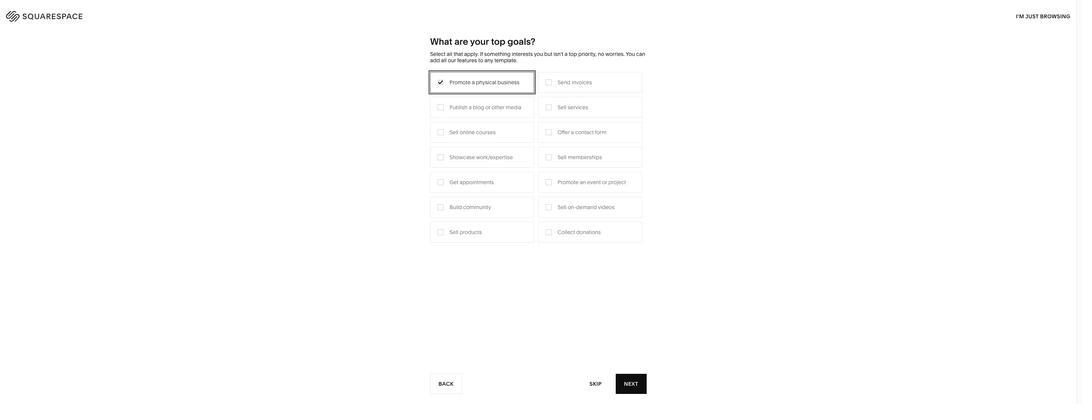 Task type: locate. For each thing, give the bounding box(es) containing it.
i'm
[[1017, 13, 1025, 20]]

0 vertical spatial promote
[[450, 79, 471, 86]]

promote for promote a physical business
[[450, 79, 471, 86]]

our
[[448, 57, 456, 64]]

0 horizontal spatial or
[[486, 104, 491, 111]]

promote down features
[[450, 79, 471, 86]]

& left non-
[[416, 137, 420, 144]]

sell
[[558, 104, 567, 111], [450, 129, 459, 136], [558, 154, 567, 161], [558, 204, 567, 211], [450, 229, 459, 236]]

next button
[[616, 374, 647, 394]]

promote
[[450, 79, 471, 86], [558, 179, 579, 186]]

fitness link
[[544, 126, 569, 133]]

sell on-demand videos
[[558, 204, 615, 211]]

sell for sell services
[[558, 104, 567, 111]]

if
[[480, 51, 483, 57]]

1 vertical spatial or
[[602, 179, 607, 186]]

real estate & properties
[[465, 160, 523, 166]]

add
[[430, 57, 440, 64]]

0 horizontal spatial promote
[[450, 79, 471, 86]]

or right event
[[602, 179, 607, 186]]

a right offer
[[571, 129, 574, 136]]

top right isn't
[[569, 51, 577, 57]]

offer a contact form
[[558, 129, 607, 136]]

sell for sell memberships
[[558, 154, 567, 161]]

on-
[[568, 204, 577, 211]]

invoices
[[572, 79, 592, 86]]

a right isn't
[[565, 51, 568, 57]]

media
[[465, 126, 481, 133]]

collect
[[558, 229, 575, 236]]

sell for sell products
[[450, 229, 459, 236]]

you
[[534, 51, 543, 57]]

nature
[[544, 115, 560, 121]]

services
[[568, 104, 589, 111]]

&
[[560, 104, 564, 110], [562, 115, 565, 121], [482, 126, 485, 133], [416, 137, 420, 144], [494, 160, 497, 166]]

sell memberships
[[558, 154, 602, 161]]

what
[[430, 36, 453, 47]]

your
[[470, 36, 489, 47]]

1 vertical spatial promote
[[558, 179, 579, 186]]

build community
[[450, 204, 491, 211]]

nature & animals link
[[544, 115, 593, 121]]

0 horizontal spatial top
[[491, 36, 506, 47]]

or right blog
[[486, 104, 491, 111]]

& for non-
[[416, 137, 420, 144]]

a for publish a blog or other media
[[469, 104, 472, 111]]

0 vertical spatial or
[[486, 104, 491, 111]]

any
[[485, 57, 493, 64]]

a
[[565, 51, 568, 57], [472, 79, 475, 86], [469, 104, 472, 111], [571, 129, 574, 136]]

sell services
[[558, 104, 589, 111]]

contact
[[576, 129, 594, 136]]

features
[[457, 57, 477, 64]]

promote for promote an event or project
[[558, 179, 579, 186]]

event
[[588, 179, 601, 186]]

1 horizontal spatial promote
[[558, 179, 579, 186]]

home & decor
[[544, 104, 580, 110]]

home & decor link
[[544, 104, 587, 110]]

1 horizontal spatial or
[[602, 179, 607, 186]]

profits
[[433, 137, 449, 144]]

& for decor
[[560, 104, 564, 110]]

services
[[418, 115, 439, 121]]

promote left 'an'
[[558, 179, 579, 186]]

estate
[[477, 160, 492, 166]]

a left blog
[[469, 104, 472, 111]]

community & non-profits
[[386, 137, 449, 144]]

professional services link
[[386, 115, 446, 121]]

real estate & properties link
[[465, 160, 531, 166]]

form
[[595, 129, 607, 136]]

top up the something
[[491, 36, 506, 47]]

real
[[465, 160, 476, 166]]

no
[[598, 51, 604, 57]]

a inside what are your top goals? select all that apply. if something interests you but isn't a top priority, no worries. you can add all our features to any template.
[[565, 51, 568, 57]]

a left physical
[[472, 79, 475, 86]]

& right nature
[[562, 115, 565, 121]]

animals
[[566, 115, 586, 121]]

template.
[[495, 57, 518, 64]]

a for offer a contact form
[[571, 129, 574, 136]]

professional
[[386, 115, 416, 121]]

or for blog
[[486, 104, 491, 111]]

online
[[460, 129, 475, 136]]

just
[[1026, 13, 1039, 20]]

blog
[[473, 104, 484, 111]]

podcasts
[[486, 126, 509, 133]]

& right home
[[560, 104, 564, 110]]

worries.
[[606, 51, 625, 57]]

skip
[[590, 381, 602, 387]]

& right media
[[482, 126, 485, 133]]

media
[[506, 104, 522, 111]]

1 vertical spatial top
[[569, 51, 577, 57]]

home
[[544, 104, 559, 110]]

or
[[486, 104, 491, 111], [602, 179, 607, 186]]

squarespace logo link
[[15, 9, 225, 21]]

dario image
[[442, 255, 635, 404]]

all
[[447, 51, 453, 57], [441, 57, 447, 64]]

promote a physical business
[[450, 79, 520, 86]]



Task type: vqa. For each thing, say whether or not it's contained in the screenshot.
promote to the left
yes



Task type: describe. For each thing, give the bounding box(es) containing it.
all left our on the left top
[[441, 57, 447, 64]]

back button
[[430, 374, 463, 394]]

work/expertise
[[476, 154, 513, 161]]

something
[[484, 51, 511, 57]]

products
[[460, 229, 482, 236]]

what are your top goals? select all that apply. if something interests you but isn't a top priority, no worries. you can add all our features to any template.
[[430, 36, 646, 64]]

other
[[492, 104, 505, 111]]

offer
[[558, 129, 570, 136]]

properties
[[498, 160, 523, 166]]

dario element
[[442, 255, 635, 404]]

physical
[[476, 79, 497, 86]]

can
[[637, 51, 646, 57]]

community
[[463, 204, 491, 211]]

sell for sell online courses
[[450, 129, 459, 136]]

memberships
[[568, 154, 602, 161]]

videos
[[598, 204, 615, 211]]

project
[[609, 179, 626, 186]]

apply.
[[464, 51, 479, 57]]

events link
[[465, 137, 489, 144]]

that
[[454, 51, 463, 57]]

restaurants link
[[465, 115, 502, 121]]

you
[[626, 51, 635, 57]]

are
[[455, 36, 468, 47]]

community
[[386, 137, 415, 144]]

in
[[1062, 11, 1068, 18]]

publish
[[450, 104, 468, 111]]

appointments
[[460, 179, 494, 186]]

collect donations
[[558, 229, 601, 236]]

interests
[[512, 51, 533, 57]]

business
[[498, 79, 520, 86]]

back
[[439, 381, 454, 387]]

restaurants
[[465, 115, 494, 121]]

showcase
[[450, 154, 475, 161]]

a for promote a physical business
[[472, 79, 475, 86]]

i'm just browsing link
[[1017, 6, 1071, 26]]

log             in link
[[1049, 11, 1068, 18]]

donations
[[577, 229, 601, 236]]

i'm just browsing
[[1017, 13, 1071, 20]]

an
[[580, 179, 586, 186]]

all left that
[[447, 51, 453, 57]]

courses
[[476, 129, 496, 136]]

sell products
[[450, 229, 482, 236]]

or for event
[[602, 179, 607, 186]]

isn't
[[554, 51, 564, 57]]

promote an event or project
[[558, 179, 626, 186]]

goals?
[[508, 36, 536, 47]]

browsing
[[1041, 13, 1071, 20]]

1 horizontal spatial top
[[569, 51, 577, 57]]

sell online courses
[[450, 129, 496, 136]]

build
[[450, 204, 462, 211]]

fitness
[[544, 126, 561, 133]]

nature & animals
[[544, 115, 586, 121]]

weddings
[[465, 148, 490, 155]]

to
[[479, 57, 483, 64]]

skip button
[[582, 374, 610, 394]]

& right estate
[[494, 160, 497, 166]]

get
[[450, 179, 459, 186]]

publish a blog or other media
[[450, 104, 522, 111]]

non-
[[421, 137, 433, 144]]

squarespace logo image
[[15, 9, 102, 21]]

get appointments
[[450, 179, 494, 186]]

media & podcasts link
[[465, 126, 516, 133]]

events
[[465, 137, 481, 144]]

professional services
[[386, 115, 439, 121]]

media & podcasts
[[465, 126, 509, 133]]

showcase work/expertise
[[450, 154, 513, 161]]

send invoices
[[558, 79, 592, 86]]

next
[[624, 381, 638, 387]]

community & non-profits link
[[386, 137, 456, 144]]

0 vertical spatial top
[[491, 36, 506, 47]]

& for podcasts
[[482, 126, 485, 133]]

but
[[545, 51, 553, 57]]

select
[[430, 51, 446, 57]]

& for animals
[[562, 115, 565, 121]]

sell for sell on-demand videos
[[558, 204, 567, 211]]

send
[[558, 79, 571, 86]]

demand
[[577, 204, 597, 211]]



